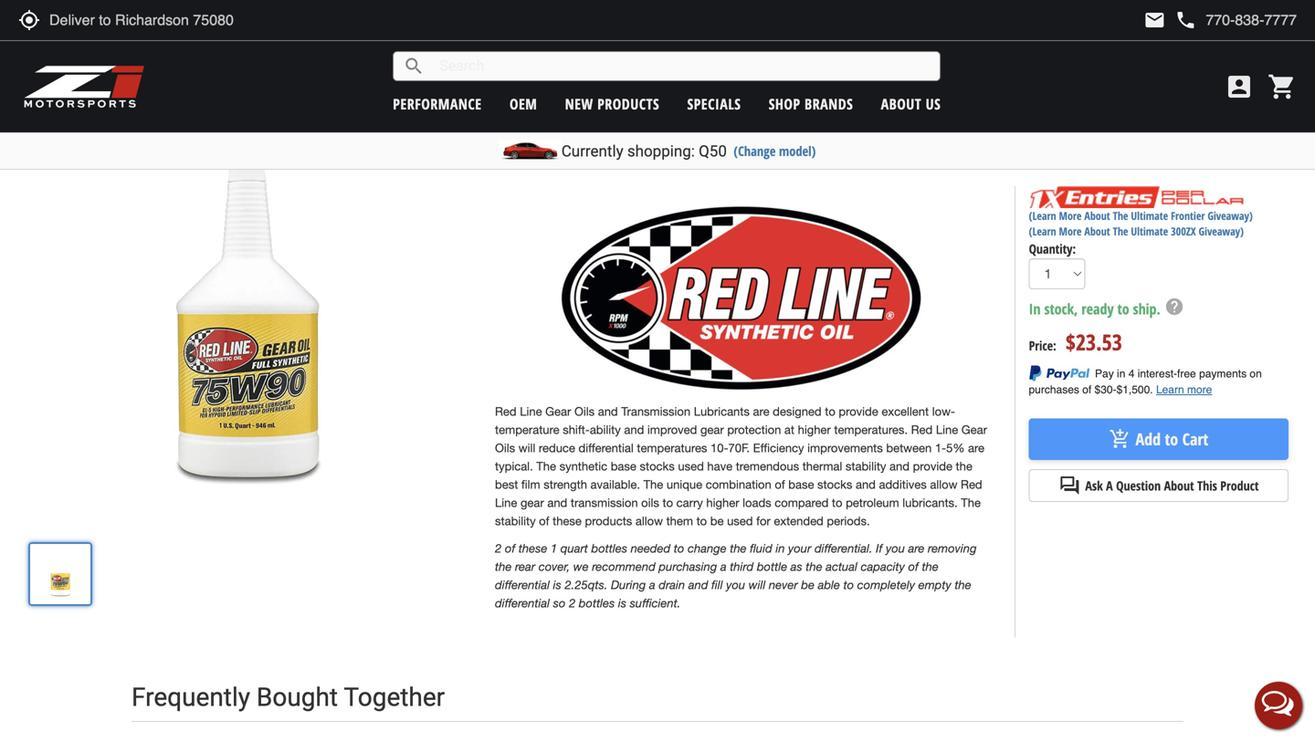 Task type: locate. For each thing, give the bounding box(es) containing it.
stability down best
[[495, 514, 536, 529]]

account_box
[[1225, 72, 1255, 101]]

red up models:
[[518, 119, 536, 137]]

provide up temperatures.
[[839, 405, 879, 419]]

parts right universal
[[216, 29, 241, 46]]

are
[[753, 405, 770, 419], [969, 441, 985, 455], [909, 542, 925, 556]]

1 vertical spatial more
[[1060, 224, 1082, 239]]

gear up 10-
[[701, 423, 724, 437]]

to left ship.
[[1118, 299, 1130, 319]]

provide
[[839, 405, 879, 419], [913, 460, 953, 474]]

(change model) link
[[734, 142, 816, 160]]

0 vertical spatial bottles
[[592, 542, 628, 556]]

performance parts
[[53, 29, 146, 46]]

300zx down frontier
[[1172, 224, 1197, 239]]

parts right performance
[[120, 29, 146, 46]]

higher right at
[[798, 423, 831, 437]]

question_answer ask a question about this product
[[1059, 475, 1260, 497]]

the down (learn more about the ultimate frontier giveaway) link
[[1114, 224, 1129, 239]]

0 vertical spatial stability
[[846, 460, 887, 474]]

5 star from the left
[[555, 96, 573, 114]]

1 vertical spatial differential
[[495, 578, 550, 593]]

price:
[[1030, 337, 1057, 354]]

temperatures.
[[835, 423, 908, 437]]

these up the quart
[[553, 514, 582, 529]]

1 horizontal spatial will
[[749, 578, 766, 593]]

gear
[[546, 405, 571, 419], [962, 423, 988, 437]]

0 horizontal spatial q50
[[13, 29, 33, 46]]

these up rear
[[519, 542, 548, 556]]

red up between at right bottom
[[912, 423, 933, 437]]

are left removing
[[909, 542, 925, 556]]

stocks down thermal
[[818, 478, 853, 492]]

1 vertical spatial stocks
[[818, 478, 853, 492]]

/ right '350z'
[[617, 145, 622, 160]]

1 parts from the left
[[120, 29, 146, 46]]

used up unique
[[678, 460, 704, 474]]

for
[[757, 514, 771, 529]]

are right 5% on the right of page
[[969, 441, 985, 455]]

1qt
[[810, 59, 841, 92]]

5/5 -
[[576, 97, 599, 112]]

1 vertical spatial stability
[[495, 514, 536, 529]]

1 horizontal spatial parts
[[216, 29, 241, 46]]

0 vertical spatial these
[[553, 514, 582, 529]]

higher down combination
[[707, 496, 740, 510]]

allow up lubricants.
[[931, 478, 958, 492]]

have
[[708, 460, 733, 474]]

is
[[553, 578, 562, 593], [619, 597, 627, 611]]

excellent
[[882, 405, 929, 419]]

add_shopping_cart add to cart
[[1110, 428, 1209, 451]]

1 vertical spatial 2
[[569, 597, 576, 611]]

stocks down temperatures
[[640, 460, 675, 474]]

shopping:
[[628, 142, 695, 160]]

1 horizontal spatial 300zx
[[1172, 224, 1197, 239]]

differential
[[579, 441, 634, 455], [495, 578, 550, 593], [495, 597, 550, 611]]

2 (learn from the top
[[1030, 224, 1057, 239]]

red line oils link
[[518, 119, 582, 137]]

help
[[1165, 297, 1185, 317]]

0 horizontal spatial you
[[727, 578, 746, 593]]

0 horizontal spatial are
[[753, 405, 770, 419]]

1 vertical spatial is
[[619, 597, 627, 611]]

the
[[956, 460, 973, 474], [730, 542, 747, 556], [495, 560, 512, 574], [806, 560, 823, 574], [922, 560, 939, 574], [955, 578, 972, 593]]

2 horizontal spatial /
[[653, 145, 658, 160]]

specials
[[688, 94, 741, 114]]

base up available.
[[611, 460, 637, 474]]

red up oem link
[[482, 59, 516, 92]]

periods.
[[827, 514, 870, 529]]

2 star from the left
[[500, 96, 518, 114]]

performance link
[[393, 94, 482, 114]]

about left this
[[1165, 478, 1195, 495]]

bottles
[[592, 542, 628, 556], [579, 597, 615, 611]]

are up protection at the bottom right
[[753, 405, 770, 419]]

change
[[688, 542, 727, 556]]

combination
[[706, 478, 772, 492]]

1 horizontal spatial a
[[721, 560, 727, 574]]

you right if
[[886, 542, 906, 556]]

provide down 1-
[[913, 460, 953, 474]]

0 vertical spatial will
[[519, 441, 536, 455]]

you right fill
[[727, 578, 746, 593]]

and left fill
[[689, 578, 709, 593]]

the up 'oils'
[[644, 478, 664, 492]]

1 vertical spatial gear
[[962, 423, 988, 437]]

1 vertical spatial 300zx
[[1172, 224, 1197, 239]]

0 horizontal spatial base
[[611, 460, 637, 474]]

0 horizontal spatial allow
[[636, 514, 663, 529]]

oils up 'shift-'
[[575, 405, 595, 419]]

0 vertical spatial 2
[[495, 542, 502, 556]]

3 star from the left
[[518, 96, 536, 114]]

0 vertical spatial used
[[678, 460, 704, 474]]

star
[[482, 96, 500, 114], [500, 96, 518, 114], [518, 96, 536, 114], [536, 96, 555, 114], [555, 96, 573, 114]]

1 horizontal spatial provide
[[913, 460, 953, 474]]

(learn more about the ultimate frontier giveaway) (learn more about the ultimate 300zx giveaway)
[[1030, 208, 1254, 239]]

giveaway) right frontier
[[1208, 208, 1254, 224]]

base up compared
[[789, 478, 815, 492]]

3 / from the left
[[653, 145, 658, 160]]

to up periods.
[[832, 496, 843, 510]]

1 horizontal spatial /
[[617, 145, 622, 160]]

will down bottle
[[749, 578, 766, 593]]

2 horizontal spatial are
[[969, 441, 985, 455]]

1 vertical spatial will
[[749, 578, 766, 593]]

0 vertical spatial giveaway)
[[1208, 208, 1254, 224]]

oils
[[642, 496, 660, 510]]

1 vertical spatial gear
[[521, 496, 544, 510]]

z1 motorsports logo image
[[23, 64, 146, 110]]

at
[[785, 423, 795, 437]]

oem link
[[510, 94, 538, 114]]

third
[[730, 560, 754, 574]]

(learn
[[1030, 208, 1057, 224], [1030, 224, 1057, 239]]

q50 left performance
[[13, 29, 33, 46]]

about
[[881, 94, 922, 114], [1085, 208, 1111, 224], [1085, 224, 1111, 239], [1165, 478, 1195, 495]]

and down transmission
[[624, 423, 645, 437]]

1 horizontal spatial used
[[727, 514, 753, 529]]

shop brands link
[[769, 94, 854, 114]]

be up change
[[711, 514, 724, 529]]

300zx down red line oils link on the top of page
[[545, 145, 578, 160]]

ultimate down (learn more about the ultimate frontier giveaway) link
[[1132, 224, 1169, 239]]

0 horizontal spatial /
[[581, 145, 585, 160]]

fluid
[[746, 59, 791, 92]]

performance
[[53, 29, 117, 46]]

1 horizontal spatial is
[[619, 597, 627, 611]]

and
[[598, 405, 618, 419], [624, 423, 645, 437], [890, 460, 910, 474], [856, 478, 876, 492], [548, 496, 568, 510], [689, 578, 709, 593]]

1 vertical spatial products
[[585, 514, 633, 529]]

never
[[769, 578, 798, 593]]

oils down new
[[563, 119, 582, 137]]

new products link
[[565, 94, 660, 114]]

ultimate up (learn more about the ultimate 300zx giveaway) link
[[1132, 208, 1169, 224]]

1 (learn from the top
[[1030, 208, 1057, 224]]

search
[[403, 55, 425, 77]]

0 vertical spatial 300zx
[[545, 145, 578, 160]]

ultimate
[[1132, 208, 1169, 224], [1132, 224, 1169, 239]]

0 vertical spatial allow
[[931, 478, 958, 492]]

0 vertical spatial you
[[886, 542, 906, 556]]

0 vertical spatial (learn
[[1030, 208, 1057, 224]]

is up so
[[553, 578, 562, 593]]

used left for
[[727, 514, 753, 529]]

0 vertical spatial stocks
[[640, 460, 675, 474]]

0 vertical spatial is
[[553, 578, 562, 593]]

to right 'oils'
[[663, 496, 674, 510]]

2 parts from the left
[[216, 29, 241, 46]]

gear
[[701, 423, 724, 437], [521, 496, 544, 510]]

1
[[551, 542, 558, 556]]

as
[[791, 560, 803, 574]]

your
[[789, 542, 812, 556]]

0 horizontal spatial gear
[[521, 496, 544, 510]]

will down temperature
[[519, 441, 536, 455]]

of up empty
[[909, 560, 919, 574]]

gear up 'shift-'
[[546, 405, 571, 419]]

actual
[[826, 560, 858, 574]]

phone link
[[1176, 9, 1298, 31]]

Search search field
[[425, 52, 941, 80]]

gear up 5% on the right of page
[[962, 423, 988, 437]]

0 horizontal spatial gear
[[546, 405, 571, 419]]

1 more from the top
[[1060, 208, 1082, 224]]

0 horizontal spatial these
[[519, 542, 548, 556]]

stability down improvements
[[846, 460, 887, 474]]

0 horizontal spatial provide
[[839, 405, 879, 419]]

stocks
[[640, 460, 675, 474], [818, 478, 853, 492]]

be left able on the right
[[802, 578, 815, 593]]

line up oem link
[[522, 59, 560, 92]]

0 horizontal spatial a
[[650, 578, 656, 593]]

about down (learn more about the ultimate frontier giveaway) link
[[1085, 224, 1111, 239]]

0 horizontal spatial parts
[[120, 29, 146, 46]]

oils up 'typical.'
[[495, 441, 516, 455]]

bottles down 2.25qts.
[[579, 597, 615, 611]]

1 vertical spatial these
[[519, 542, 548, 556]]

0 vertical spatial differential
[[579, 441, 634, 455]]

0 vertical spatial more
[[1060, 208, 1082, 224]]

to right designed
[[825, 405, 836, 419]]

/ right 370z
[[653, 145, 658, 160]]

products inside red line gear oils and transmission lubricants are designed to provide excellent low- temperature shift-ability and improved gear protection at higher temperatures. red line gear oils will reduce differential temperatures 10-70f. efficiency improvements between 1-5% are typical. the synthetic base stocks used have tremendous thermal stability and provide the best film strength available. the unique combination of base stocks and additives allow red line gear and transmission oils to carry higher loads compared to petroleum lubricants. the stability of these products allow them to be used for extended periods.
[[585, 514, 633, 529]]

1 vertical spatial allow
[[636, 514, 663, 529]]

gear down film at bottom
[[521, 496, 544, 510]]

1 star from the left
[[482, 96, 500, 114]]

the
[[1114, 208, 1129, 224], [1114, 224, 1129, 239], [537, 460, 556, 474], [644, 478, 664, 492], [962, 496, 981, 510]]

0 horizontal spatial be
[[711, 514, 724, 529]]

be inside 2 of these 1 quart bottles needed to change the fluid in your differential. if you are removing the rear cover, we recommend purchasing a third bottle as the actual capacity of the differential is 2.25qts. during a drain and fill you will never be able to completely empty the differential so 2 bottles is sufficient.
[[802, 578, 815, 593]]

products down 75w90
[[598, 94, 660, 114]]

1 horizontal spatial these
[[553, 514, 582, 529]]

products down transmission
[[585, 514, 633, 529]]

more
[[1060, 208, 1082, 224], [1060, 224, 1082, 239]]

is down during
[[619, 597, 627, 611]]

base
[[611, 460, 637, 474], [789, 478, 815, 492]]

1 vertical spatial base
[[789, 478, 815, 492]]

sufficient.
[[630, 597, 681, 611]]

account_box link
[[1221, 72, 1259, 101]]

0 vertical spatial a
[[721, 560, 727, 574]]

1 horizontal spatial are
[[909, 542, 925, 556]]

between
[[887, 441, 932, 455]]

the down 5% on the right of page
[[956, 460, 973, 474]]

1 horizontal spatial gear
[[962, 423, 988, 437]]

1 horizontal spatial gear
[[701, 423, 724, 437]]

0 vertical spatial be
[[711, 514, 724, 529]]

/ left '350z'
[[581, 145, 585, 160]]

0 vertical spatial gear
[[546, 405, 571, 419]]

the right as
[[806, 560, 823, 574]]

q50 link
[[13, 29, 33, 46]]

red down 5% on the right of page
[[961, 478, 983, 492]]

allow down 'oils'
[[636, 514, 663, 529]]

quart
[[561, 542, 588, 556]]

2 right so
[[569, 597, 576, 611]]

2 of these 1 quart bottles needed to change the fluid in your differential. if you are removing the rear cover, we recommend purchasing a third bottle as the actual capacity of the differential is 2.25qts. during a drain and fill you will never be able to completely empty the differential so 2 bottles is sufficient.
[[495, 542, 977, 611]]

about left us
[[881, 94, 922, 114]]

1 horizontal spatial q50
[[699, 142, 727, 160]]

ship.
[[1134, 299, 1161, 319]]

loads
[[743, 496, 772, 510]]

bottles up recommend on the left bottom
[[592, 542, 628, 556]]

1 horizontal spatial higher
[[798, 423, 831, 437]]

0 horizontal spatial higher
[[707, 496, 740, 510]]

to down the carry
[[697, 514, 707, 529]]

a left the third
[[721, 560, 727, 574]]

parts for universal parts
[[216, 29, 241, 46]]

(change
[[734, 142, 776, 160]]

0 vertical spatial ultimate
[[1132, 208, 1169, 224]]

giveaway) down frontier
[[1199, 224, 1245, 239]]

0 vertical spatial oils
[[563, 119, 582, 137]]

cart
[[1183, 428, 1209, 451]]

1 vertical spatial a
[[650, 578, 656, 593]]

low-
[[933, 405, 956, 419]]

frequently bought together
[[132, 683, 445, 713]]

petroleum
[[846, 496, 900, 510]]

1 ultimate from the top
[[1132, 208, 1169, 224]]

1 vertical spatial (learn
[[1030, 224, 1057, 239]]

2 vertical spatial are
[[909, 542, 925, 556]]

1 vertical spatial be
[[802, 578, 815, 593]]

add_shopping_cart
[[1110, 429, 1132, 451]]

we
[[574, 560, 589, 574]]

able
[[818, 578, 841, 593]]

5%
[[947, 441, 965, 455]]

to inside in stock, ready to ship. help
[[1118, 299, 1130, 319]]

the up the third
[[730, 542, 747, 556]]

q50 right 2009- at the top right of the page
[[699, 142, 727, 160]]

1 vertical spatial ultimate
[[1132, 224, 1169, 239]]

0 horizontal spatial will
[[519, 441, 536, 455]]

and inside 2 of these 1 quart bottles needed to change the fluid in your differential. if you are removing the rear cover, we recommend purchasing a third bottle as the actual capacity of the differential is 2.25qts. during a drain and fill you will never be able to completely empty the differential so 2 bottles is sufficient.
[[689, 578, 709, 593]]

lubricants
[[694, 405, 750, 419]]

oem
[[510, 94, 538, 114]]

0 vertical spatial are
[[753, 405, 770, 419]]

0 horizontal spatial 300zx
[[545, 145, 578, 160]]

a up sufficient.
[[650, 578, 656, 593]]

0 horizontal spatial stocks
[[640, 460, 675, 474]]

1 horizontal spatial be
[[802, 578, 815, 593]]

the left rear
[[495, 560, 512, 574]]

2 left "1"
[[495, 542, 502, 556]]

350z
[[588, 145, 614, 160]]

to
[[1118, 299, 1130, 319], [825, 405, 836, 419], [1166, 428, 1179, 451], [663, 496, 674, 510], [832, 496, 843, 510], [697, 514, 707, 529], [674, 542, 685, 556], [844, 578, 854, 593]]



Task type: vqa. For each thing, say whether or not it's contained in the screenshot.
to
yes



Task type: describe. For each thing, give the bounding box(es) containing it.
0 vertical spatial q50
[[13, 29, 33, 46]]

70f.
[[729, 441, 750, 455]]

add
[[1136, 428, 1161, 451]]

and up petroleum
[[856, 478, 876, 492]]

new
[[565, 94, 594, 114]]

temperatures
[[637, 441, 708, 455]]

protection
[[728, 423, 782, 437]]

temperature
[[495, 423, 560, 437]]

in stock, ready to ship. help
[[1030, 297, 1185, 319]]

capacity
[[861, 560, 906, 574]]

ability
[[590, 423, 621, 437]]

2 more from the top
[[1060, 224, 1082, 239]]

are inside 2 of these 1 quart bottles needed to change the fluid in your differential. if you are removing the rear cover, we recommend purchasing a third bottle as the actual capacity of the differential is 2.25qts. during a drain and fill you will never be able to completely empty the differential so 2 bottles is sufficient.
[[909, 542, 925, 556]]

will inside 2 of these 1 quart bottles needed to change the fluid in your differential. if you are removing the rear cover, we recommend purchasing a third bottle as the actual capacity of the differential is 2.25qts. during a drain and fill you will never be able to completely empty the differential so 2 bottles is sufficient.
[[749, 578, 766, 593]]

fluid
[[750, 542, 773, 556]]

0 vertical spatial base
[[611, 460, 637, 474]]

so
[[553, 597, 566, 611]]

in
[[1030, 299, 1041, 319]]

improved
[[648, 423, 698, 437]]

1 horizontal spatial stability
[[846, 460, 887, 474]]

about inside question_answer ask a question about this product
[[1165, 478, 1195, 495]]

typical.
[[495, 460, 533, 474]]

extended
[[774, 514, 824, 529]]

the up empty
[[922, 560, 939, 574]]

best
[[495, 478, 518, 492]]

fluids
[[262, 29, 291, 46]]

line down low-
[[937, 423, 959, 437]]

strength
[[544, 478, 588, 492]]

brands
[[805, 94, 854, 114]]

of down "tremendous"
[[775, 478, 786, 492]]

differential inside red line gear oils and transmission lubricants are designed to provide excellent low- temperature shift-ability and improved gear protection at higher temperatures. red line gear oils will reduce differential temperatures 10-70f. efficiency improvements between 1-5% are typical. the synthetic base stocks used have tremendous thermal stability and provide the best film strength available. the unique combination of base stocks and additives allow red line gear and transmission oils to carry higher loads compared to petroleum lubricants. the stability of these products allow them to be used for extended periods.
[[579, 441, 634, 455]]

carry
[[677, 496, 703, 510]]

line up temperature
[[520, 405, 542, 419]]

1 vertical spatial are
[[969, 441, 985, 455]]

this
[[1198, 478, 1218, 495]]

1-
[[936, 441, 947, 455]]

1 vertical spatial q50
[[699, 142, 727, 160]]

removing
[[928, 542, 977, 556]]

additives
[[880, 478, 927, 492]]

0 vertical spatial gear
[[701, 423, 724, 437]]

mail phone
[[1144, 9, 1197, 31]]

0 vertical spatial higher
[[798, 423, 831, 437]]

transmission
[[622, 405, 691, 419]]

performance parts link
[[53, 29, 146, 46]]

bottle
[[757, 560, 788, 574]]

parts for performance parts
[[120, 29, 146, 46]]

of down film at bottom
[[539, 514, 550, 529]]

line up models:
[[539, 119, 560, 137]]

2009-
[[661, 145, 689, 160]]

unique
[[667, 478, 703, 492]]

to right add
[[1166, 428, 1179, 451]]

1 vertical spatial provide
[[913, 460, 953, 474]]

of up rear
[[505, 542, 516, 556]]

universal parts
[[166, 29, 241, 46]]

differential
[[635, 59, 740, 92]]

shopping_cart
[[1268, 72, 1298, 101]]

fits
[[482, 143, 499, 160]]

mail link
[[1144, 9, 1166, 31]]

tremendous
[[736, 460, 800, 474]]

0 vertical spatial products
[[598, 94, 660, 114]]

fill
[[712, 578, 723, 593]]

will inside red line gear oils and transmission lubricants are designed to provide excellent low- temperature shift-ability and improved gear protection at higher temperatures. red line gear oils will reduce differential temperatures 10-70f. efficiency improvements between 1-5% are typical. the synthetic base stocks used have tremendous thermal stability and provide the best film strength available. the unique combination of base stocks and additives allow red line gear and transmission oils to carry higher loads compared to petroleum lubricants. the stability of these products allow them to be used for extended periods.
[[519, 441, 536, 455]]

1 vertical spatial used
[[727, 514, 753, 529]]

recommend
[[592, 560, 656, 574]]

my_location
[[18, 9, 40, 31]]

synthetic
[[560, 460, 608, 474]]

1 vertical spatial oils
[[575, 405, 595, 419]]

the up (learn more about the ultimate 300zx giveaway) link
[[1114, 208, 1129, 224]]

question
[[1117, 478, 1162, 495]]

completely
[[858, 578, 916, 593]]

1 / from the left
[[581, 145, 585, 160]]

1 horizontal spatial you
[[886, 542, 906, 556]]

in
[[776, 542, 785, 556]]

red line gear oils and transmission lubricants are designed to provide excellent low- temperature shift-ability and improved gear protection at higher temperatures. red line gear oils will reduce differential temperatures 10-70f. efficiency improvements between 1-5% are typical. the synthetic base stocks used have tremendous thermal stability and provide the best film strength available. the unique combination of base stocks and additives allow red line gear and transmission oils to carry higher loads compared to petroleum lubricants. the stability of these products allow them to be used for extended periods.
[[495, 405, 988, 529]]

0 vertical spatial provide
[[839, 405, 879, 419]]

2 / from the left
[[617, 145, 622, 160]]

during
[[611, 578, 646, 593]]

0 horizontal spatial 2
[[495, 542, 502, 556]]

the right lubricants.
[[962, 496, 981, 510]]

the inside red line gear oils and transmission lubricants are designed to provide excellent low- temperature shift-ability and improved gear protection at higher temperatures. red line gear oils will reduce differential temperatures 10-70f. efficiency improvements between 1-5% are typical. the synthetic base stocks used have tremendous thermal stability and provide the best film strength available. the unique combination of base stocks and additives allow red line gear and transmission oils to carry higher loads compared to petroleum lubricants. the stability of these products allow them to be used for extended periods.
[[956, 460, 973, 474]]

to up purchasing on the right of page
[[674, 542, 685, 556]]

0 horizontal spatial stability
[[495, 514, 536, 529]]

differential.
[[815, 542, 873, 556]]

10-
[[711, 441, 729, 455]]

and up additives on the bottom of the page
[[890, 460, 910, 474]]

these inside 2 of these 1 quart bottles needed to change the fluid in your differential. if you are removing the rear cover, we recommend purchasing a third bottle as the actual capacity of the differential is 2.25qts. during a drain and fill you will never be able to completely empty the differential so 2 bottles is sufficient.
[[519, 542, 548, 556]]

be inside red line gear oils and transmission lubricants are designed to provide excellent low- temperature shift-ability and improved gear protection at higher temperatures. red line gear oils will reduce differential temperatures 10-70f. efficiency improvements between 1-5% are typical. the synthetic base stocks used have tremendous thermal stability and provide the best film strength available. the unique combination of base stocks and additives allow red line gear and transmission oils to carry higher loads compared to petroleum lubricants. the stability of these products allow them to be used for extended periods.
[[711, 514, 724, 529]]

available.
[[591, 478, 641, 492]]

the down reduce
[[537, 460, 556, 474]]

fluids link
[[262, 29, 291, 46]]

1 vertical spatial you
[[727, 578, 746, 593]]

red up temperature
[[495, 405, 517, 419]]

about us link
[[881, 94, 941, 114]]

1 vertical spatial higher
[[707, 496, 740, 510]]

to down actual
[[844, 578, 854, 593]]

nissan
[[717, 145, 752, 160]]

frequently
[[132, 683, 250, 713]]

370z
[[624, 145, 650, 160]]

2 vertical spatial oils
[[495, 441, 516, 455]]

line down best
[[495, 496, 518, 510]]

shopping_cart link
[[1264, 72, 1298, 101]]

oils inside red line 75w90 differential fluid - 1qt star star star star star 5/5 - (20 reviews) brand: red line oils fits models: 300zx / 350z / 370z / 2009-2015 nissan maxima...
[[563, 119, 582, 137]]

empty
[[919, 578, 952, 593]]

thermal
[[803, 460, 843, 474]]

and up the "ability"
[[598, 405, 618, 419]]

these inside red line gear oils and transmission lubricants are designed to provide excellent low- temperature shift-ability and improved gear protection at higher temperatures. red line gear oils will reduce differential temperatures 10-70f. efficiency improvements between 1-5% are typical. the synthetic base stocks used have tremendous thermal stability and provide the best film strength available. the unique combination of base stocks and additives allow red line gear and transmission oils to carry higher loads compared to petroleum lubricants. the stability of these products allow them to be used for extended periods.
[[553, 514, 582, 529]]

question_answer
[[1059, 475, 1081, 497]]

them
[[667, 514, 694, 529]]

quantity:
[[1030, 240, 1077, 258]]

300zx inside red line 75w90 differential fluid - 1qt star star star star star 5/5 - (20 reviews) brand: red line oils fits models: 300zx / 350z / 370z / 2009-2015 nissan maxima...
[[545, 145, 578, 160]]

if
[[876, 542, 883, 556]]

designed
[[773, 405, 822, 419]]

4 star from the left
[[536, 96, 555, 114]]

new products
[[565, 94, 660, 114]]

1 horizontal spatial allow
[[931, 478, 958, 492]]

the right empty
[[955, 578, 972, 593]]

300zx inside (learn more about the ultimate frontier giveaway) (learn more about the ultimate 300zx giveaway)
[[1172, 224, 1197, 239]]

2.25qts.
[[565, 578, 608, 593]]

1 vertical spatial bottles
[[579, 597, 615, 611]]

2 vertical spatial differential
[[495, 597, 550, 611]]

2 ultimate from the top
[[1132, 224, 1169, 239]]

universal parts link
[[166, 29, 241, 46]]

shift-
[[563, 423, 590, 437]]

0 horizontal spatial is
[[553, 578, 562, 593]]

currently
[[562, 142, 624, 160]]

and down strength
[[548, 496, 568, 510]]

1 vertical spatial giveaway)
[[1199, 224, 1245, 239]]

performance
[[393, 94, 482, 114]]

about up (learn more about the ultimate 300zx giveaway) link
[[1085, 208, 1111, 224]]

brand:
[[482, 119, 515, 137]]

1 horizontal spatial 2
[[569, 597, 576, 611]]

0 horizontal spatial used
[[678, 460, 704, 474]]

improvements
[[808, 441, 883, 455]]

currently shopping: q50 (change model)
[[562, 142, 816, 160]]

us
[[926, 94, 941, 114]]

1 horizontal spatial base
[[789, 478, 815, 492]]

stock,
[[1045, 299, 1079, 319]]



